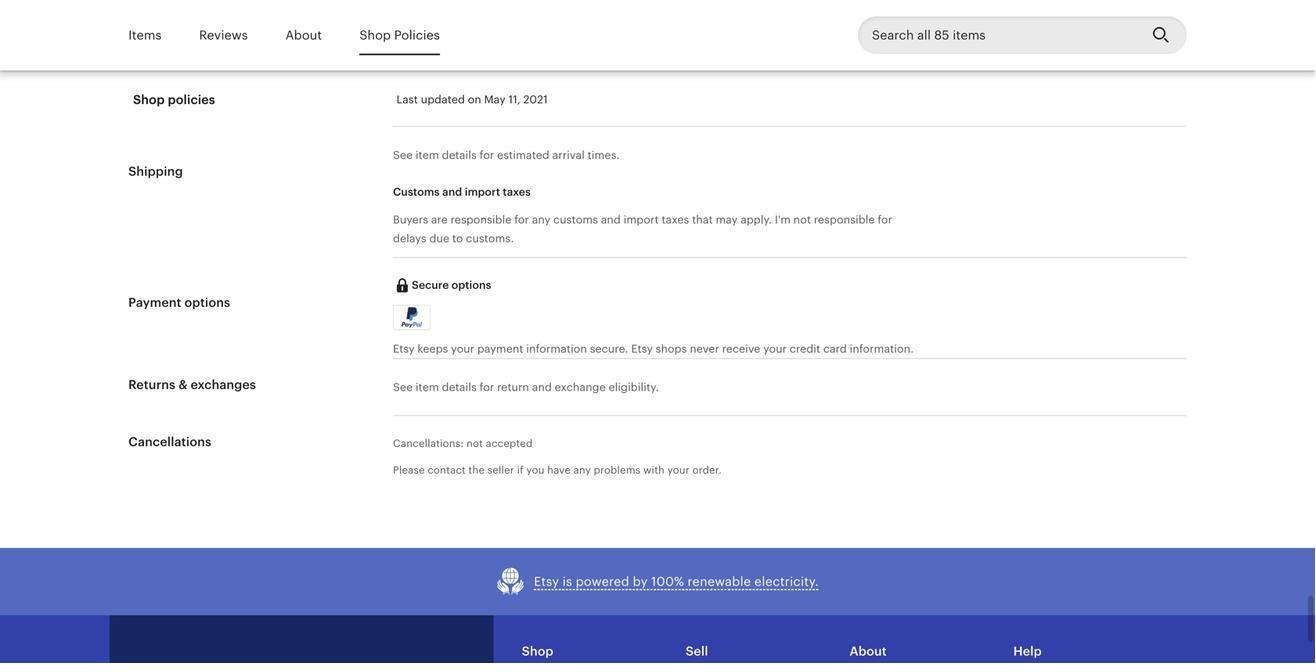 Task type: describe. For each thing, give the bounding box(es) containing it.
etsy for powered
[[534, 575, 559, 589]]

last
[[397, 93, 418, 106]]

i'm
[[775, 213, 791, 226]]

see for see item details for return and exchange eligibility.
[[393, 381, 413, 393]]

please
[[393, 465, 425, 476]]

contact
[[428, 465, 466, 476]]

updated
[[421, 93, 465, 106]]

reviews link
[[199, 17, 248, 53]]

shop for shop policies
[[360, 28, 391, 42]]

that
[[692, 213, 713, 226]]

etsy is powered by 100% renewable electricity.
[[534, 575, 819, 589]]

2021
[[524, 93, 548, 106]]

see item details for estimated arrival times.
[[393, 149, 620, 161]]

0 vertical spatial about
[[286, 28, 322, 42]]

accepted
[[486, 438, 533, 449]]

your for please contact the seller if you have any problems with your order.
[[668, 465, 690, 476]]

payment
[[478, 343, 524, 355]]

cancellations: not accepted
[[393, 438, 533, 449]]

credit
[[790, 343, 821, 355]]

import inside buyers are responsible for any customs and import taxes that may apply. i'm not responsible for delays due to customs.
[[624, 213, 659, 226]]

apply.
[[741, 213, 772, 226]]

electricity.
[[755, 575, 819, 589]]

11,
[[509, 93, 521, 106]]

secure options
[[412, 279, 491, 291]]

exchanges
[[191, 378, 256, 392]]

secure
[[412, 279, 449, 291]]

shop policies
[[360, 28, 440, 42]]

your for etsy keeps your payment information secure. etsy shops never receive your credit card information.
[[764, 343, 787, 355]]

delays
[[393, 232, 427, 245]]

information.
[[850, 343, 914, 355]]

items link
[[128, 17, 162, 53]]

customs
[[393, 186, 440, 198]]

policies
[[168, 93, 215, 107]]

etsy for your
[[393, 343, 415, 355]]

exchange
[[555, 381, 606, 393]]

may
[[484, 93, 506, 106]]

cancellations:
[[393, 438, 464, 449]]

cancellations
[[128, 435, 212, 449]]

1 vertical spatial not
[[467, 438, 483, 449]]

customs.
[[466, 232, 514, 245]]

card
[[824, 343, 847, 355]]

with
[[644, 465, 665, 476]]

buyers
[[393, 213, 428, 226]]

0 vertical spatial import
[[465, 186, 500, 198]]

policies
[[394, 28, 440, 42]]

any inside buyers are responsible for any customs and import taxes that may apply. i'm not responsible for delays due to customs.
[[532, 213, 551, 226]]

sell
[[686, 645, 709, 659]]

eligibility.
[[609, 381, 659, 393]]

shop for shop policies
[[133, 93, 165, 107]]

options for payment options
[[185, 296, 230, 310]]

please contact the seller if you have any problems with your order.
[[393, 465, 722, 476]]

renewable
[[688, 575, 751, 589]]

return
[[497, 381, 529, 393]]

to
[[452, 232, 463, 245]]

returns
[[128, 378, 175, 392]]

details for return
[[442, 381, 477, 393]]

shipping
[[128, 164, 183, 179]]

seller
[[488, 465, 515, 476]]

for for buyers are responsible for any customs and import taxes that may apply. i'm not responsible for delays due to customs.
[[515, 213, 529, 226]]

payment
[[128, 296, 181, 310]]

etsy keeps your payment information secure. etsy shops never receive your credit card information.
[[393, 343, 914, 355]]

problems
[[594, 465, 641, 476]]

customs and import taxes
[[393, 186, 531, 198]]

secure.
[[590, 343, 629, 355]]

options for secure options
[[452, 279, 491, 291]]



Task type: locate. For each thing, give the bounding box(es) containing it.
item down keeps
[[416, 381, 439, 393]]

import down see item details for estimated arrival times.
[[465, 186, 500, 198]]

items
[[128, 28, 162, 42]]

1 horizontal spatial import
[[624, 213, 659, 226]]

taxes inside buyers are responsible for any customs and import taxes that may apply. i'm not responsible for delays due to customs.
[[662, 213, 690, 226]]

2 responsible from the left
[[814, 213, 875, 226]]

you
[[527, 465, 545, 476]]

may
[[716, 213, 738, 226]]

0 vertical spatial item
[[416, 149, 439, 161]]

1 see from the top
[[393, 149, 413, 161]]

not
[[794, 213, 811, 226], [467, 438, 483, 449]]

for for see item details for return and exchange eligibility.
[[480, 381, 494, 393]]

etsy left is
[[534, 575, 559, 589]]

responsible up customs.
[[451, 213, 512, 226]]

taxes
[[503, 186, 531, 198], [662, 213, 690, 226]]

see up cancellations:
[[393, 381, 413, 393]]

2 vertical spatial and
[[532, 381, 552, 393]]

etsy is powered by 100% renewable electricity. button
[[497, 567, 819, 597]]

returns & exchanges
[[128, 378, 256, 392]]

details up customs and import taxes on the left top of the page
[[442, 149, 477, 161]]

details down keeps
[[442, 381, 477, 393]]

0 horizontal spatial taxes
[[503, 186, 531, 198]]

shops
[[656, 343, 687, 355]]

1 item from the top
[[416, 149, 439, 161]]

about link
[[286, 17, 322, 53]]

never
[[690, 343, 720, 355]]

see up customs
[[393, 149, 413, 161]]

options right "secure"
[[452, 279, 491, 291]]

item up customs
[[416, 149, 439, 161]]

0 vertical spatial see
[[393, 149, 413, 161]]

etsy left shops
[[632, 343, 653, 355]]

1 horizontal spatial not
[[794, 213, 811, 226]]

responsible
[[451, 213, 512, 226], [814, 213, 875, 226]]

shop policies
[[133, 93, 215, 107]]

powered
[[576, 575, 630, 589]]

receive
[[722, 343, 761, 355]]

1 horizontal spatial options
[[452, 279, 491, 291]]

import
[[465, 186, 500, 198], [624, 213, 659, 226]]

see for see item details for estimated arrival times.
[[393, 149, 413, 161]]

arrival
[[553, 149, 585, 161]]

any right have
[[574, 465, 591, 476]]

due
[[430, 232, 450, 245]]

about
[[286, 28, 322, 42], [850, 645, 887, 659]]

1 horizontal spatial shop
[[360, 28, 391, 42]]

2 item from the top
[[416, 381, 439, 393]]

2 horizontal spatial etsy
[[632, 343, 653, 355]]

any left customs
[[532, 213, 551, 226]]

2 horizontal spatial shop
[[522, 645, 554, 659]]

&
[[179, 378, 188, 392]]

2 details from the top
[[442, 381, 477, 393]]

shop policies link
[[360, 17, 440, 53]]

details for estimated
[[442, 149, 477, 161]]

customs
[[554, 213, 598, 226]]

responsible right the i'm
[[814, 213, 875, 226]]

taxes down estimated
[[503, 186, 531, 198]]

1 horizontal spatial and
[[532, 381, 552, 393]]

help
[[1014, 645, 1042, 659]]

are
[[431, 213, 448, 226]]

not inside buyers are responsible for any customs and import taxes that may apply. i'm not responsible for delays due to customs.
[[794, 213, 811, 226]]

0 horizontal spatial and
[[443, 186, 462, 198]]

1 horizontal spatial your
[[668, 465, 690, 476]]

your left credit on the bottom
[[764, 343, 787, 355]]

0 horizontal spatial import
[[465, 186, 500, 198]]

reviews
[[199, 28, 248, 42]]

options
[[452, 279, 491, 291], [185, 296, 230, 310]]

1 vertical spatial see
[[393, 381, 413, 393]]

2 horizontal spatial your
[[764, 343, 787, 355]]

1 horizontal spatial etsy
[[534, 575, 559, 589]]

etsy left keeps
[[393, 343, 415, 355]]

0 vertical spatial any
[[532, 213, 551, 226]]

etsy inside button
[[534, 575, 559, 589]]

your right with
[[668, 465, 690, 476]]

2 horizontal spatial and
[[601, 213, 621, 226]]

1 horizontal spatial any
[[574, 465, 591, 476]]

0 horizontal spatial options
[[185, 296, 230, 310]]

by
[[633, 575, 648, 589]]

see
[[393, 149, 413, 161], [393, 381, 413, 393]]

your
[[451, 343, 475, 355], [764, 343, 787, 355], [668, 465, 690, 476]]

any
[[532, 213, 551, 226], [574, 465, 591, 476]]

details
[[442, 149, 477, 161], [442, 381, 477, 393]]

and
[[443, 186, 462, 198], [601, 213, 621, 226], [532, 381, 552, 393]]

the
[[469, 465, 485, 476]]

Search all 85 items text field
[[858, 16, 1140, 54]]

and up are
[[443, 186, 462, 198]]

0 vertical spatial details
[[442, 149, 477, 161]]

buyers are responsible for any customs and import taxes that may apply. i'm not responsible for delays due to customs.
[[393, 213, 893, 245]]

2 see from the top
[[393, 381, 413, 393]]

for for see item details for estimated arrival times.
[[480, 149, 494, 161]]

item for see item details for estimated arrival times.
[[416, 149, 439, 161]]

1 horizontal spatial responsible
[[814, 213, 875, 226]]

0 horizontal spatial shop
[[133, 93, 165, 107]]

not right the i'm
[[794, 213, 811, 226]]

100%
[[651, 575, 684, 589]]

0 horizontal spatial about
[[286, 28, 322, 42]]

1 vertical spatial about
[[850, 645, 887, 659]]

1 vertical spatial import
[[624, 213, 659, 226]]

if
[[517, 465, 524, 476]]

shop
[[360, 28, 391, 42], [133, 93, 165, 107], [522, 645, 554, 659]]

item
[[416, 149, 439, 161], [416, 381, 439, 393]]

0 horizontal spatial etsy
[[393, 343, 415, 355]]

0 horizontal spatial not
[[467, 438, 483, 449]]

0 vertical spatial options
[[452, 279, 491, 291]]

0 vertical spatial shop
[[360, 28, 391, 42]]

1 vertical spatial item
[[416, 381, 439, 393]]

1 responsible from the left
[[451, 213, 512, 226]]

0 vertical spatial not
[[794, 213, 811, 226]]

have
[[548, 465, 571, 476]]

1 vertical spatial options
[[185, 296, 230, 310]]

0 horizontal spatial responsible
[[451, 213, 512, 226]]

is
[[563, 575, 573, 589]]

order.
[[693, 465, 722, 476]]

estimated
[[497, 149, 550, 161]]

2 vertical spatial shop
[[522, 645, 554, 659]]

last updated on may 11, 2021
[[397, 93, 548, 106]]

taxes left that
[[662, 213, 690, 226]]

1 horizontal spatial taxes
[[662, 213, 690, 226]]

1 vertical spatial taxes
[[662, 213, 690, 226]]

payment options
[[128, 296, 230, 310]]

1 details from the top
[[442, 149, 477, 161]]

information
[[526, 343, 587, 355]]

paypal image
[[396, 307, 428, 328]]

1 vertical spatial shop
[[133, 93, 165, 107]]

item for see item details for return and exchange eligibility.
[[416, 381, 439, 393]]

on
[[468, 93, 482, 106]]

0 vertical spatial taxes
[[503, 186, 531, 198]]

0 horizontal spatial any
[[532, 213, 551, 226]]

times.
[[588, 149, 620, 161]]

your right keeps
[[451, 343, 475, 355]]

1 vertical spatial and
[[601, 213, 621, 226]]

and right return
[[532, 381, 552, 393]]

1 horizontal spatial about
[[850, 645, 887, 659]]

and inside buyers are responsible for any customs and import taxes that may apply. i'm not responsible for delays due to customs.
[[601, 213, 621, 226]]

for
[[480, 149, 494, 161], [515, 213, 529, 226], [878, 213, 893, 226], [480, 381, 494, 393]]

and right customs
[[601, 213, 621, 226]]

0 vertical spatial and
[[443, 186, 462, 198]]

not up the at the left bottom of page
[[467, 438, 483, 449]]

options right payment
[[185, 296, 230, 310]]

1 vertical spatial details
[[442, 381, 477, 393]]

keeps
[[418, 343, 448, 355]]

1 vertical spatial any
[[574, 465, 591, 476]]

import left that
[[624, 213, 659, 226]]

0 horizontal spatial your
[[451, 343, 475, 355]]

see item details for return and exchange eligibility.
[[393, 381, 659, 393]]

etsy
[[393, 343, 415, 355], [632, 343, 653, 355], [534, 575, 559, 589]]



Task type: vqa. For each thing, say whether or not it's contained in the screenshot.
The Receive
yes



